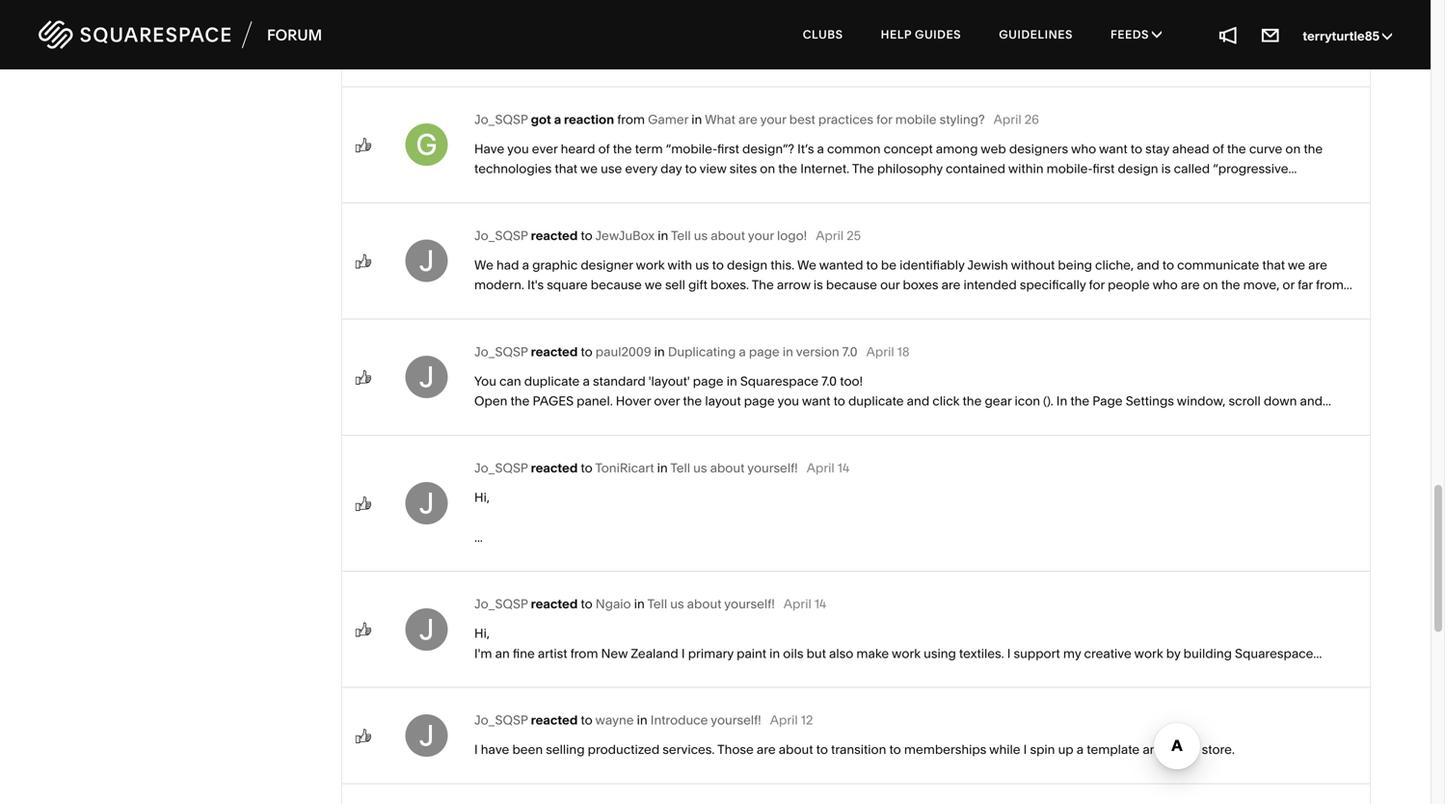 Task type: vqa. For each thing, say whether or not it's contained in the screenshot.


Task type: locate. For each thing, give the bounding box(es) containing it.
0 vertical spatial who
[[1071, 141, 1096, 157]]

a inside we had a graphic designer work with us to design this. we wanted to be identifiably jewish without being cliche, and to communicate that we are modern. it's square because we sell gift boxes. the arrow is because our boxes are intended specifically for people who are on the move, or far from...
[[522, 257, 529, 273]]

0 vertical spatial 14
[[838, 460, 850, 476]]

4 jo_sqsp link from the top
[[474, 460, 528, 476]]

1 vertical spatial jo_sqsp image
[[405, 482, 448, 525]]

you inside you can duplicate a standard 'layout' page in squarespace 7.0 too! open the pages panel.        hover over the layout page you want to duplicate and click the gear icon ().        in the page settings window, scroll down and...
[[778, 394, 799, 409]]

and left miss
[[1019, 25, 1042, 40]]

a left text-
[[691, 25, 698, 40]]

1 vertical spatial like image
[[354, 368, 373, 387]]

like image for hi,
[[354, 494, 373, 513]]

or inside we had a graphic designer work with us to design this. we wanted to be identifiably jewish without being cliche, and to communicate that we are modern. it's square because we sell gift boxes. the arrow is because our boxes are intended specifically for people who are on the move, or far from...
[[1283, 277, 1295, 293]]

to right help
[[968, 45, 979, 60]]

for inside sometimes, you can't avoid creating a text-heavy web page, but you don't want folks to skim and miss valuable information. accordion or collapsible menus are considered one of the workhorses of web design because they can help to solve that problem. they're a versatile tool for text heavy...
[[1234, 45, 1250, 60]]

2 like image from the top
[[354, 494, 373, 513]]

1 horizontal spatial who
[[1153, 277, 1178, 293]]

1 vertical spatial who
[[1153, 277, 1178, 293]]

a right had
[[522, 257, 529, 273]]

hi, inside hi, i'm an fine artist from new zealand i primary paint in oils but also make work using textiles. i support my creative work by building squarespace...
[[474, 626, 490, 641]]

duplicating
[[668, 344, 736, 360]]

the down creating
[[651, 45, 670, 60]]

to left toniricart link
[[581, 460, 593, 476]]

0 vertical spatial tell us about yourself! link
[[670, 460, 798, 476]]

graphic
[[532, 257, 578, 273]]

4 jo_sqsp from the top
[[474, 460, 528, 476]]

tell right toniricart link
[[670, 460, 690, 476]]

want inside you can duplicate a standard 'layout' page in squarespace 7.0 too! open the pages panel.        hover over the layout page you want to duplicate and click the gear icon ().        in the page settings window, scroll down and...
[[802, 394, 831, 409]]

first up sites
[[717, 141, 739, 157]]

like image for have you ever heard of the term "mobile-first design"? it's a common concept among web designers who want to stay ahead of the curve on the technologies that we use every day to view sites on the internet. the philosophy contained within mobile-first design is called "progressive...
[[354, 135, 373, 155]]

tell for toniricart
[[670, 460, 690, 476]]

0 horizontal spatial for
[[877, 112, 892, 127]]

about
[[711, 228, 745, 243], [710, 460, 745, 476], [687, 597, 722, 612], [779, 742, 813, 757]]

building
[[1184, 646, 1232, 661]]

and inside you can duplicate a standard 'layout' page in squarespace 7.0 too! open the pages panel.        hover over the layout page you want to duplicate and click the gear icon ().        in the page settings window, scroll down and...
[[907, 394, 930, 409]]

1 vertical spatial 7.0
[[822, 373, 837, 389]]

hi, for hi,
[[474, 490, 490, 505]]

and inside sometimes, you can't avoid creating a text-heavy web page, but you don't want folks to skim and miss valuable information. accordion or collapsible menus are considered one of the workhorses of web design because they can help to solve that problem. they're a versatile tool for text heavy...
[[1019, 25, 1042, 40]]

0 vertical spatial like image
[[354, 135, 373, 155]]

0 vertical spatial jo_sqsp image
[[405, 240, 448, 282]]

mobile
[[895, 112, 937, 127]]

ngaio
[[596, 597, 631, 612]]

6 jo_sqsp from the top
[[474, 713, 528, 728]]

1 vertical spatial from
[[570, 646, 598, 661]]

2 jo_sqsp image from the top
[[405, 482, 448, 525]]

because down clubs
[[831, 45, 882, 60]]

1 horizontal spatial 7.0
[[842, 344, 858, 360]]

0 vertical spatial is
[[1162, 161, 1171, 177]]

they
[[885, 45, 911, 60]]

but right the oils
[[807, 646, 826, 661]]

1 vertical spatial is
[[814, 277, 823, 293]]

notifications image
[[1218, 24, 1239, 45]]

2 vertical spatial jo_sqsp image
[[405, 608, 448, 651]]

1 horizontal spatial the
[[852, 161, 874, 177]]

1 reacted from the top
[[531, 228, 578, 243]]

jewjubox link
[[595, 228, 655, 243]]

0 horizontal spatial first
[[717, 141, 739, 157]]

we left "sell"
[[645, 277, 662, 293]]

3 like image from the top
[[354, 620, 373, 639]]

to left 'transition'
[[816, 742, 828, 757]]

first right within
[[1093, 161, 1115, 177]]

1 we from the left
[[474, 257, 494, 273]]

1 vertical spatial design
[[1118, 161, 1159, 177]]

web
[[766, 25, 792, 40], [759, 45, 785, 60], [981, 141, 1006, 157]]

1 horizontal spatial design
[[788, 45, 828, 60]]

gift
[[688, 277, 708, 293]]

help guides
[[881, 27, 961, 41]]

for left the mobile
[[877, 112, 892, 127]]

1 vertical spatial the
[[752, 277, 774, 293]]

jo_sqsp link for jo_sqsp reacted to toniricart in tell us about yourself! april 14
[[474, 460, 528, 476]]

14 for jo_sqsp reacted to ngaio in tell us about yourself! april 14
[[815, 597, 827, 612]]

1 jo_sqsp image from the top
[[405, 240, 448, 282]]

ngaio link
[[596, 597, 631, 612]]

jo_sqsp
[[474, 112, 528, 127], [474, 228, 528, 243], [474, 344, 528, 360], [474, 460, 528, 476], [474, 597, 528, 612], [474, 713, 528, 728]]

1 jo_sqsp image from the top
[[405, 356, 448, 398]]

to inside you can duplicate a standard 'layout' page in squarespace 7.0 too! open the pages panel.        hover over the layout page you want to duplicate and click the gear icon ().        in the page settings window, scroll down and...
[[834, 394, 845, 409]]

but inside sometimes, you can't avoid creating a text-heavy web page, but you don't want folks to skim and miss valuable information. accordion or collapsible menus are considered one of the workhorses of web design because they can help to solve that problem. they're a versatile tool for text heavy...
[[831, 25, 851, 40]]

1 horizontal spatial or
[[1283, 277, 1295, 293]]

collapsible
[[1281, 25, 1346, 40]]

0 vertical spatial the
[[852, 161, 874, 177]]

about up boxes.
[[711, 228, 745, 243]]

you
[[547, 25, 569, 40], [854, 25, 875, 40], [507, 141, 529, 157], [778, 394, 799, 409]]

1 vertical spatial first
[[1093, 161, 1115, 177]]

0 vertical spatial tell
[[671, 228, 691, 243]]

can inside sometimes, you can't avoid creating a text-heavy web page, but you don't want folks to skim and miss valuable information. accordion or collapsible menus are considered one of the workhorses of web design because they can help to solve that problem. they're a versatile tool for text heavy...
[[914, 45, 935, 60]]

among
[[936, 141, 978, 157]]

being
[[1058, 257, 1092, 273]]

3 jo_sqsp link from the top
[[474, 344, 528, 360]]

0 horizontal spatial we
[[474, 257, 494, 273]]

yourself!
[[747, 460, 798, 476], [724, 597, 775, 612], [711, 713, 761, 728]]

like image
[[354, 252, 373, 271], [354, 494, 373, 513], [354, 726, 373, 746]]

0 horizontal spatial work
[[636, 257, 665, 273]]

about down layout
[[710, 460, 745, 476]]

'layout'
[[649, 373, 690, 389]]

are down sometimes,
[[518, 45, 537, 60]]

or inside sometimes, you can't avoid creating a text-heavy web page, but you don't want folks to skim and miss valuable information. accordion or collapsible menus are considered one of the workhorses of web design because they can help to solve that problem. they're a versatile tool for text heavy...
[[1266, 25, 1278, 40]]

you
[[474, 373, 496, 389]]

2 vertical spatial for
[[1089, 277, 1105, 293]]

jo_sqsp image for we had a graphic designer work with us to design this. we wanted to be identifiably jewish without being cliche, and to communicate that we are modern. it's square because we sell gift boxes. the arrow is because our boxes are intended specifically for people who are on the move, or far from...
[[405, 240, 448, 282]]

memberships
[[904, 742, 987, 757]]

for
[[1234, 45, 1250, 60], [877, 112, 892, 127], [1089, 277, 1105, 293]]

jo_sqsp reacted to toniricart in tell us about yourself! april 14
[[474, 460, 850, 476]]

support
[[1014, 646, 1060, 661]]

in left the oils
[[770, 646, 780, 661]]

ever
[[532, 141, 558, 157]]

1 like image from the top
[[354, 135, 373, 155]]

is down stay
[[1162, 161, 1171, 177]]

reacted
[[531, 228, 578, 243], [531, 344, 578, 360], [531, 460, 578, 476], [531, 597, 578, 612], [531, 713, 578, 728]]

2 horizontal spatial for
[[1234, 45, 1250, 60]]

work left with
[[636, 257, 665, 273]]

1 jo_sqsp from the top
[[474, 112, 528, 127]]

feeds link
[[1093, 10, 1179, 60]]

about for ngaio
[[687, 597, 722, 612]]

in up ''layout''
[[654, 344, 665, 360]]

0 vertical spatial we
[[580, 161, 598, 177]]

i
[[682, 646, 685, 661], [1007, 646, 1011, 661], [474, 742, 478, 757], [1024, 742, 1027, 757]]

1 horizontal spatial first
[[1093, 161, 1115, 177]]

...
[[474, 530, 483, 545]]

2 horizontal spatial design
[[1118, 161, 1159, 177]]

reacted up selling
[[531, 713, 578, 728]]

to up boxes.
[[712, 257, 724, 273]]

been
[[512, 742, 543, 757]]

work left by
[[1134, 646, 1163, 661]]

guides
[[915, 27, 961, 41]]

to right day
[[685, 161, 697, 177]]

internet.
[[800, 161, 850, 177]]

6 jo_sqsp link from the top
[[474, 713, 528, 728]]

0 horizontal spatial 14
[[815, 597, 827, 612]]

you can duplicate a standard 'layout' page in squarespace 7.0 too! open the pages panel.        hover over the layout page you want to duplicate and click the gear icon ().        in the page settings window, scroll down and...
[[474, 373, 1331, 409]]

3 like image from the top
[[354, 726, 373, 746]]

april left "12"
[[770, 713, 798, 728]]

a right up
[[1077, 742, 1084, 757]]

3 jo_sqsp image from the top
[[405, 608, 448, 651]]

reacted for paul2009
[[531, 344, 578, 360]]

jo_sqsp link for jo_sqsp reacted to wayne in introduce yourself! april 12
[[474, 713, 528, 728]]

text-
[[701, 25, 728, 40]]

1 horizontal spatial is
[[1162, 161, 1171, 177]]

duplicate up the pages
[[524, 373, 580, 389]]

jewish
[[967, 257, 1008, 273]]

2 vertical spatial that
[[1263, 257, 1285, 273]]

jo_sqsp for jo_sqsp got a reaction from gamer in what are your best practices for mobile styling? april 26
[[474, 112, 528, 127]]

5 jo_sqsp link from the top
[[474, 597, 528, 612]]

gear
[[985, 394, 1012, 409]]

is inside have you ever heard of the term "mobile-first design"? it's a common concept among web designers who want to stay ahead of the curve on the technologies that we use every day to view sites on the internet. the philosophy contained within mobile-first design is called "progressive...
[[1162, 161, 1171, 177]]

1 horizontal spatial for
[[1089, 277, 1105, 293]]

us
[[694, 228, 708, 243], [695, 257, 709, 273], [693, 460, 707, 476], [670, 597, 684, 612]]

work right make
[[892, 646, 921, 661]]

because inside sometimes, you can't avoid creating a text-heavy web page, but you don't want folks to skim and miss valuable information. accordion or collapsible menus are considered one of the workhorses of web design because they can help to solve that problem. they're a versatile tool for text heavy...
[[831, 45, 882, 60]]

2 horizontal spatial on
[[1286, 141, 1301, 157]]

who inside have you ever heard of the term "mobile-first design"? it's a common concept among web designers who want to stay ahead of the curve on the technologies that we use every day to view sites on the internet. the philosophy contained within mobile-first design is called "progressive...
[[1071, 141, 1096, 157]]

tell us about yourself! link for toniricart
[[670, 460, 798, 476]]

web down heavy
[[759, 45, 785, 60]]

0 vertical spatial hi,
[[474, 490, 490, 505]]

5 reacted from the top
[[531, 713, 578, 728]]

2 jo_sqsp image from the top
[[405, 714, 448, 757]]

make
[[857, 646, 889, 661]]

5 jo_sqsp from the top
[[474, 597, 528, 612]]

the left "gear"
[[963, 394, 982, 409]]

3 jo_sqsp from the top
[[474, 344, 528, 360]]

1 vertical spatial but
[[807, 646, 826, 661]]

25
[[847, 228, 861, 243]]

0 horizontal spatial that
[[555, 161, 578, 177]]

2 vertical spatial like image
[[354, 726, 373, 746]]

2 vertical spatial design
[[727, 257, 768, 273]]

1 jo_sqsp link from the top
[[474, 112, 528, 127]]

0 vertical spatial on
[[1286, 141, 1301, 157]]

ahead
[[1172, 141, 1210, 157]]

you down the squarespace
[[778, 394, 799, 409]]

hi, up "i'm"
[[474, 626, 490, 641]]

jo_sqsp image left have
[[405, 714, 448, 757]]

2 hi, from the top
[[474, 626, 490, 641]]

who right people
[[1153, 277, 1178, 293]]

tell
[[671, 228, 691, 243], [670, 460, 690, 476], [647, 597, 667, 612]]

on down communicate
[[1203, 277, 1218, 293]]

3 reacted from the top
[[531, 460, 578, 476]]

day
[[661, 161, 682, 177]]

1 horizontal spatial can
[[914, 45, 935, 60]]

by
[[1166, 646, 1181, 661]]

from up the term
[[617, 112, 645, 127]]

you up the technologies
[[507, 141, 529, 157]]

design inside we had a graphic designer work with us to design this. we wanted to be identifiably jewish without being cliche, and to communicate that we are modern. it's square because we sell gift boxes. the arrow is because our boxes are intended specifically for people who are on the move, or far from...
[[727, 257, 768, 273]]

1 horizontal spatial duplicate
[[848, 394, 904, 409]]

0 vertical spatial jo_sqsp image
[[405, 356, 448, 398]]

0 vertical spatial design
[[788, 45, 828, 60]]

the down communicate
[[1221, 277, 1240, 293]]

or left far
[[1283, 277, 1295, 293]]

1 horizontal spatial from
[[617, 112, 645, 127]]

heavy
[[728, 25, 763, 40]]

want inside sometimes, you can't avoid creating a text-heavy web page, but you don't want folks to skim and miss valuable information. accordion or collapsible menus are considered one of the workhorses of web design because they can help to solve that problem. they're a versatile tool for text heavy...
[[912, 25, 940, 40]]

1 like image from the top
[[354, 252, 373, 271]]

jo_sqsp image for hi,
[[405, 482, 448, 525]]

we left use
[[580, 161, 598, 177]]

0 horizontal spatial who
[[1071, 141, 1096, 157]]

jo_sqsp link for jo_sqsp reacted to paul2009 in duplicating a page in version 7.0 april 18
[[474, 344, 528, 360]]

we up far
[[1288, 257, 1306, 273]]

solve
[[982, 45, 1014, 60]]

4 reacted from the top
[[531, 597, 578, 612]]

or up text
[[1266, 25, 1278, 40]]

the down this.
[[752, 277, 774, 293]]

jo_sqsp image for i have been selling productized services. those are about to transition to memberships while i spin up a template and code store.
[[405, 714, 448, 757]]

0 horizontal spatial want
[[802, 394, 831, 409]]

caret down image
[[1152, 28, 1162, 40]]

jo_sqsp image
[[405, 356, 448, 398], [405, 714, 448, 757]]

1 vertical spatial on
[[760, 161, 775, 177]]

yourself! up the 'paint'
[[724, 597, 775, 612]]

us for toniricart
[[693, 460, 707, 476]]

1 vertical spatial page
[[693, 373, 724, 389]]

1 horizontal spatial that
[[1017, 45, 1040, 60]]

jo_sqsp link
[[474, 112, 528, 127], [474, 228, 528, 243], [474, 344, 528, 360], [474, 460, 528, 476], [474, 597, 528, 612], [474, 713, 528, 728]]

1 vertical spatial can
[[499, 373, 521, 389]]

page down the squarespace
[[744, 394, 775, 409]]

0 horizontal spatial but
[[807, 646, 826, 661]]

1 vertical spatial jo_sqsp image
[[405, 714, 448, 757]]

that down guidelines
[[1017, 45, 1040, 60]]

0 vertical spatial can
[[914, 45, 935, 60]]

for down cliche, on the top right
[[1089, 277, 1105, 293]]

2 jo_sqsp link from the top
[[474, 228, 528, 243]]

to right folks
[[973, 25, 985, 40]]

on
[[1286, 141, 1301, 157], [760, 161, 775, 177], [1203, 277, 1218, 293]]

1 horizontal spatial on
[[1203, 277, 1218, 293]]

jo_sqsp image
[[405, 240, 448, 282], [405, 482, 448, 525], [405, 608, 448, 651]]

messages image
[[1260, 24, 1282, 45]]

1 vertical spatial that
[[555, 161, 578, 177]]

we left had
[[474, 257, 494, 273]]

web left page,
[[766, 25, 792, 40]]

about for toniricart
[[710, 460, 745, 476]]

can right you on the top left
[[499, 373, 521, 389]]

2 vertical spatial tell
[[647, 597, 667, 612]]

0 vertical spatial first
[[717, 141, 739, 157]]

i'm
[[474, 646, 492, 661]]

0 vertical spatial like image
[[354, 252, 373, 271]]

jo_sqsp link for jo_sqsp reacted to jewjubox in tell us about your logo! april 25
[[474, 228, 528, 243]]

1 vertical spatial for
[[877, 112, 892, 127]]

in up layout
[[727, 373, 737, 389]]

duplicate down 'too!'
[[848, 394, 904, 409]]

jo_sqsp reacted to ngaio in tell us about yourself! april 14
[[474, 597, 827, 612]]

to up designer
[[581, 228, 593, 243]]

valuable
[[1075, 25, 1125, 40]]

2 jo_sqsp from the top
[[474, 228, 528, 243]]

paul2009
[[596, 344, 651, 360]]

1 vertical spatial 14
[[815, 597, 827, 612]]

guidelines link
[[982, 10, 1090, 60]]

we up the arrow at top
[[797, 257, 817, 273]]

squarespace forum image
[[39, 18, 323, 52]]

square
[[547, 277, 588, 293]]

0 horizontal spatial or
[[1266, 25, 1278, 40]]

jo_sqsp link for jo_sqsp reacted to ngaio in tell us about yourself! april 14
[[474, 597, 528, 612]]

reacted for wayne
[[531, 713, 578, 728]]

1 horizontal spatial want
[[912, 25, 940, 40]]

1 hi, from the top
[[474, 490, 490, 505]]

april left 26
[[994, 112, 1022, 127]]

().
[[1043, 394, 1054, 409]]

a up panel. on the left of the page
[[583, 373, 590, 389]]

1 horizontal spatial we
[[797, 257, 817, 273]]

like image
[[354, 135, 373, 155], [354, 368, 373, 387], [354, 620, 373, 639]]

1 vertical spatial or
[[1283, 277, 1295, 293]]

1 vertical spatial duplicate
[[848, 394, 904, 409]]

1 horizontal spatial 14
[[838, 460, 850, 476]]

yourself! for jo_sqsp reacted to ngaio in tell us about yourself! april 14
[[724, 597, 775, 612]]

0 vertical spatial or
[[1266, 25, 1278, 40]]

and left click
[[907, 394, 930, 409]]

0 horizontal spatial we
[[580, 161, 598, 177]]

introduce yourself! link
[[651, 713, 761, 728]]

caret down image
[[1383, 29, 1392, 42]]

clubs
[[803, 27, 843, 41]]

you left don't
[[854, 25, 875, 40]]

2 like image from the top
[[354, 368, 373, 387]]

hi, for hi, i'm an fine artist from new zealand i primary paint in oils but also make work using textiles. i support my creative work by building squarespace...
[[474, 626, 490, 641]]

tell for jewjubox
[[671, 228, 691, 243]]

the down common
[[852, 161, 874, 177]]

7.0 left 'too!'
[[822, 373, 837, 389]]

the down design"?
[[778, 161, 797, 177]]

what
[[705, 112, 736, 127]]

april left 25
[[816, 228, 844, 243]]

1 vertical spatial like image
[[354, 494, 373, 513]]

2 vertical spatial on
[[1203, 277, 1218, 293]]

1 vertical spatial tell
[[670, 460, 690, 476]]

yourself! down the squarespace
[[747, 460, 798, 476]]

are
[[518, 45, 537, 60], [739, 112, 758, 127], [1309, 257, 1328, 273], [942, 277, 961, 293], [1181, 277, 1200, 293], [757, 742, 776, 757]]

2 reacted from the top
[[531, 344, 578, 360]]

us inside we had a graphic designer work with us to design this. we wanted to be identifiably jewish without being cliche, and to communicate that we are modern. it's square because we sell gift boxes. the arrow is because our boxes are intended specifically for people who are on the move, or far from...
[[695, 257, 709, 273]]

i left primary
[[682, 646, 685, 661]]

i left spin at the right of page
[[1024, 742, 1027, 757]]

1 vertical spatial tell us about yourself! link
[[647, 597, 775, 612]]

that down 'heard'
[[555, 161, 578, 177]]

0 vertical spatial yourself!
[[747, 460, 798, 476]]

2 vertical spatial like image
[[354, 620, 373, 639]]

7.0 up 'too!'
[[842, 344, 858, 360]]

it's
[[527, 277, 544, 293]]

jo_sqsp reacted to paul2009 in duplicating a page in version 7.0 april 18
[[474, 344, 910, 360]]

in inside hi, i'm an fine artist from new zealand i primary paint in oils but also make work using textiles. i support my creative work by building squarespace...
[[770, 646, 780, 661]]

we inside have you ever heard of the term "mobile-first design"? it's a common concept among web designers who want to stay ahead of the curve on the technologies that we use every day to view sites on the internet. the philosophy contained within mobile-first design is called "progressive...
[[580, 161, 598, 177]]

page up layout
[[693, 373, 724, 389]]

page
[[749, 344, 780, 360], [693, 373, 724, 389], [744, 394, 775, 409]]

in inside you can duplicate a standard 'layout' page in squarespace 7.0 too! open the pages panel.        hover over the layout page you want to duplicate and click the gear icon ().        in the page settings window, scroll down and...
[[727, 373, 737, 389]]

had
[[497, 257, 519, 273]]

philosophy
[[877, 161, 943, 177]]

jo_sqsp reacted to wayne in introduce yourself! april 12
[[474, 713, 813, 728]]

14 down 'too!'
[[838, 460, 850, 476]]

that inside have you ever heard of the term "mobile-first design"? it's a common concept among web designers who want to stay ahead of the curve on the technologies that we use every day to view sites on the internet. the philosophy contained within mobile-first design is called "progressive...
[[555, 161, 578, 177]]

tell up with
[[671, 228, 691, 243]]

2 horizontal spatial we
[[1288, 257, 1306, 273]]

0 horizontal spatial from
[[570, 646, 598, 661]]

curve
[[1249, 141, 1283, 157]]

avoid
[[604, 25, 636, 40]]

cliche,
[[1095, 257, 1134, 273]]

0 vertical spatial from
[[617, 112, 645, 127]]

tell us about yourself! link
[[670, 460, 798, 476], [647, 597, 775, 612]]

wayne link
[[595, 713, 634, 728]]

but inside hi, i'm an fine artist from new zealand i primary paint in oils but also make work using textiles. i support my creative work by building squarespace...
[[807, 646, 826, 661]]

reacted up graphic
[[531, 228, 578, 243]]

but
[[831, 25, 851, 40], [807, 646, 826, 661]]

far
[[1298, 277, 1313, 293]]

have
[[481, 742, 509, 757]]

duplicate
[[524, 373, 580, 389], [848, 394, 904, 409]]

1 horizontal spatial we
[[645, 277, 662, 293]]

"mobile-
[[666, 141, 717, 157]]

in
[[692, 112, 702, 127], [658, 228, 668, 243], [654, 344, 665, 360], [783, 344, 793, 360], [727, 373, 737, 389], [657, 460, 668, 476], [634, 597, 645, 612], [770, 646, 780, 661], [637, 713, 648, 728]]

reacted up the pages
[[531, 344, 578, 360]]

jewjubox
[[595, 228, 655, 243]]

yourself! up those
[[711, 713, 761, 728]]

14 for jo_sqsp reacted to toniricart in tell us about yourself! april 14
[[838, 460, 850, 476]]

for left text
[[1234, 45, 1250, 60]]

because
[[831, 45, 882, 60], [591, 277, 642, 293], [826, 277, 877, 293]]

tell us about yourself! link down layout
[[670, 460, 798, 476]]

the inside we had a graphic designer work with us to design this. we wanted to be identifiably jewish without being cliche, and to communicate that we are modern. it's square because we sell gift boxes. the arrow is because our boxes are intended specifically for people who are on the move, or far from...
[[1221, 277, 1240, 293]]

1 vertical spatial yourself!
[[724, 597, 775, 612]]

0 horizontal spatial 7.0
[[822, 373, 837, 389]]

design down page,
[[788, 45, 828, 60]]

are inside sometimes, you can't avoid creating a text-heavy web page, but you don't want folks to skim and miss valuable information. accordion or collapsible menus are considered one of the workhorses of web design because they can help to solve that problem. they're a versatile tool for text heavy...
[[518, 45, 537, 60]]

help
[[881, 27, 912, 41]]

1 vertical spatial hi,
[[474, 626, 490, 641]]

from
[[617, 112, 645, 127], [570, 646, 598, 661]]

a right duplicating
[[739, 344, 746, 360]]

2 horizontal spatial want
[[1099, 141, 1128, 157]]

0 vertical spatial that
[[1017, 45, 1040, 60]]

those
[[717, 742, 754, 757]]

0 horizontal spatial the
[[752, 277, 774, 293]]

2 vertical spatial want
[[802, 394, 831, 409]]

2 horizontal spatial that
[[1263, 257, 1285, 273]]

oils
[[783, 646, 804, 661]]

like image for i have been selling productized services. those are about to transition to memberships while i spin up a template and code store.
[[354, 726, 373, 746]]

one
[[610, 45, 633, 60]]

version
[[796, 344, 839, 360]]

1 vertical spatial want
[[1099, 141, 1128, 157]]



Task type: describe. For each thing, give the bounding box(es) containing it.
accordion
[[1201, 25, 1263, 40]]

information.
[[1128, 25, 1199, 40]]

of right 'ahead'
[[1213, 141, 1224, 157]]

sites
[[730, 161, 757, 177]]

textiles.
[[959, 646, 1004, 661]]

to left be
[[866, 257, 878, 273]]

it's
[[798, 141, 814, 157]]

can inside you can duplicate a standard 'layout' page in squarespace 7.0 too! open the pages panel.        hover over the layout page you want to duplicate and click the gear icon ().        in the page settings window, scroll down and...
[[499, 373, 521, 389]]

1 vertical spatial web
[[759, 45, 785, 60]]

of up use
[[598, 141, 610, 157]]

for inside we had a graphic designer work with us to design this. we wanted to be identifiably jewish without being cliche, and to communicate that we are modern. it's square because we sell gift boxes. the arrow is because our boxes are intended specifically for people who are on the move, or far from...
[[1089, 277, 1105, 293]]

tell us about yourself! link for ngaio
[[647, 597, 775, 612]]

jo_sqsp image for you can duplicate a standard 'layout' page in squarespace 7.0 too!
[[405, 356, 448, 398]]

like image for you can duplicate a standard 'layout' page in squarespace 7.0 too!
[[354, 368, 373, 387]]

hover
[[616, 394, 651, 409]]

on inside we had a graphic designer work with us to design this. we wanted to be identifiably jewish without being cliche, and to communicate that we are modern. it's square because we sell gift boxes. the arrow is because our boxes are intended specifically for people who are on the move, or far from...
[[1203, 277, 1218, 293]]

2 vertical spatial yourself!
[[711, 713, 761, 728]]

creating
[[639, 25, 688, 40]]

7.0 inside you can duplicate a standard 'layout' page in squarespace 7.0 too! open the pages panel.        hover over the layout page you want to duplicate and click the gear icon ().        in the page settings window, scroll down and...
[[822, 373, 837, 389]]

april down the squarespace
[[807, 460, 835, 476]]

0 vertical spatial your
[[760, 112, 786, 127]]

window,
[[1177, 394, 1226, 409]]

because down wanted
[[826, 277, 877, 293]]

12
[[801, 713, 813, 728]]

people
[[1108, 277, 1150, 293]]

2 horizontal spatial work
[[1134, 646, 1163, 661]]

want inside have you ever heard of the term "mobile-first design"? it's a common concept among web designers who want to stay ahead of the curve on the technologies that we use every day to view sites on the internet. the philosophy contained within mobile-first design is called "progressive...
[[1099, 141, 1128, 157]]

services.
[[663, 742, 715, 757]]

toniricart
[[595, 460, 654, 476]]

to right 'transition'
[[889, 742, 901, 757]]

common
[[827, 141, 881, 157]]

workhorses
[[673, 45, 742, 60]]

jo_sqsp reacted to jewjubox in tell us about your logo! april 25
[[474, 228, 861, 243]]

while
[[989, 742, 1021, 757]]

jo_sqsp for jo_sqsp reacted to jewjubox in tell us about your logo! april 25
[[474, 228, 528, 243]]

got
[[531, 112, 551, 127]]

design inside have you ever heard of the term "mobile-first design"? it's a common concept among web designers who want to stay ahead of the curve on the technologies that we use every day to view sites on the internet. the philosophy contained within mobile-first design is called "progressive...
[[1118, 161, 1159, 177]]

considered
[[540, 45, 607, 60]]

from...
[[1316, 277, 1352, 293]]

term
[[635, 141, 663, 157]]

reacted for ngaio
[[531, 597, 578, 612]]

0 vertical spatial web
[[766, 25, 792, 40]]

help guides link
[[864, 10, 979, 60]]

design"?
[[742, 141, 795, 157]]

panel.
[[577, 394, 613, 409]]

designer
[[581, 257, 633, 273]]

to left ngaio
[[581, 597, 593, 612]]

are right what
[[739, 112, 758, 127]]

you up 'considered'
[[547, 25, 569, 40]]

to left stay
[[1131, 141, 1143, 157]]

jo_sqsp for jo_sqsp reacted to toniricart in tell us about yourself! april 14
[[474, 460, 528, 476]]

store.
[[1202, 742, 1235, 757]]

0 vertical spatial 7.0
[[842, 344, 858, 360]]

arrow
[[777, 277, 811, 293]]

jo_sqsp for jo_sqsp reacted to wayne in introduce yourself! april 12
[[474, 713, 528, 728]]

that inside sometimes, you can't avoid creating a text-heavy web page, but you don't want folks to skim and miss valuable information. accordion or collapsible menus are considered one of the workhorses of web design because they can help to solve that problem. they're a versatile tool for text heavy...
[[1017, 45, 1040, 60]]

a down caret down image
[[1145, 45, 1152, 60]]

a right got
[[554, 112, 561, 127]]

in left what
[[692, 112, 702, 127]]

are down communicate
[[1181, 277, 1200, 293]]

design inside sometimes, you can't avoid creating a text-heavy web page, but you don't want folks to skim and miss valuable information. accordion or collapsible menus are considered one of the workhorses of web design because they can help to solve that problem. they're a versatile tool for text heavy...
[[788, 45, 828, 60]]

in right ngaio
[[634, 597, 645, 612]]

designers
[[1009, 141, 1068, 157]]

are right those
[[757, 742, 776, 757]]

can't
[[572, 25, 601, 40]]

up
[[1058, 742, 1074, 757]]

concept
[[884, 141, 933, 157]]

gamer link
[[648, 112, 689, 127]]

have
[[474, 141, 505, 157]]

over
[[654, 394, 680, 409]]

move,
[[1243, 277, 1280, 293]]

we had a graphic designer work with us to design this. we wanted to be identifiably jewish without being cliche, and to communicate that we are modern. it's square because we sell gift boxes. the arrow is because our boxes are intended specifically for people who are on the move, or far from...
[[474, 257, 1352, 293]]

versatile
[[1155, 45, 1205, 60]]

in left version
[[783, 344, 793, 360]]

yourself! for jo_sqsp reacted to toniricart in tell us about yourself! april 14
[[747, 460, 798, 476]]

sometimes,
[[474, 25, 545, 40]]

squarespace...
[[1235, 646, 1322, 661]]

logo!
[[777, 228, 807, 243]]

also
[[829, 646, 854, 661]]

web inside have you ever heard of the term "mobile-first design"? it's a common concept among web designers who want to stay ahead of the curve on the technologies that we use every day to view sites on the internet. the philosophy contained within mobile-first design is called "progressive...
[[981, 141, 1006, 157]]

don't
[[878, 25, 909, 40]]

paint
[[737, 646, 767, 661]]

terryturtle85 link
[[1303, 29, 1392, 44]]

using
[[924, 646, 956, 661]]

settings
[[1126, 394, 1174, 409]]

with
[[668, 257, 692, 273]]

0 vertical spatial page
[[749, 344, 780, 360]]

in right wayne 'link'
[[637, 713, 648, 728]]

from inside hi, i'm an fine artist from new zealand i primary paint in oils but also make work using textiles. i support my creative work by building squarespace...
[[570, 646, 598, 661]]

gamer image
[[405, 124, 448, 166]]

that inside we had a graphic designer work with us to design this. we wanted to be identifiably jewish without being cliche, and to communicate that we are modern. it's square because we sell gift boxes. the arrow is because our boxes are intended specifically for people who are on the move, or far from...
[[1263, 257, 1285, 273]]

mobile-
[[1047, 161, 1093, 177]]

about down "12"
[[779, 742, 813, 757]]

1 vertical spatial your
[[748, 228, 774, 243]]

too!
[[840, 373, 863, 389]]

the up use
[[613, 141, 632, 157]]

view
[[700, 161, 727, 177]]

like image for hi,
[[354, 620, 373, 639]]

the up "progressive...
[[1227, 141, 1246, 157]]

and left code at bottom
[[1143, 742, 1166, 757]]

april up the oils
[[784, 597, 812, 612]]

the inside have you ever heard of the term "mobile-first design"? it's a common concept among web designers who want to stay ahead of the curve on the technologies that we use every day to view sites on the internet. the philosophy contained within mobile-first design is called "progressive...
[[852, 161, 874, 177]]

productized
[[588, 742, 660, 757]]

to left wayne 'link'
[[581, 713, 593, 728]]

tool
[[1208, 45, 1231, 60]]

who inside we had a graphic designer work with us to design this. we wanted to be identifiably jewish without being cliche, and to communicate that we are modern. it's square because we sell gift boxes. the arrow is because our boxes are intended specifically for people who are on the move, or far from...
[[1153, 277, 1178, 293]]

us for jewjubox
[[694, 228, 708, 243]]

every
[[625, 161, 658, 177]]

icon
[[1015, 394, 1040, 409]]

transition
[[831, 742, 886, 757]]

my
[[1063, 646, 1081, 661]]

tell us about your logo! link
[[671, 228, 807, 243]]

the inside we had a graphic designer work with us to design this. we wanted to be identifiably jewish without being cliche, and to communicate that we are modern. it's square because we sell gift boxes. the arrow is because our boxes are intended specifically for people who are on the move, or far from...
[[752, 277, 774, 293]]

stay
[[1146, 141, 1169, 157]]

us for ngaio
[[670, 597, 684, 612]]

this.
[[771, 257, 795, 273]]

i right textiles.
[[1007, 646, 1011, 661]]

layout
[[705, 394, 741, 409]]

i have been selling productized services. those are about to transition to memberships while i spin up a template and code store.
[[474, 742, 1235, 757]]

18
[[897, 344, 910, 360]]

click
[[933, 394, 960, 409]]

to left communicate
[[1163, 257, 1174, 273]]

to left paul2009 "link"
[[581, 344, 593, 360]]

2 vertical spatial page
[[744, 394, 775, 409]]

a inside have you ever heard of the term "mobile-first design"? it's a common concept among web designers who want to stay ahead of the curve on the technologies that we use every day to view sites on the internet. the philosophy contained within mobile-first design is called "progressive...
[[817, 141, 824, 157]]

in right toniricart link
[[657, 460, 668, 476]]

a inside you can duplicate a standard 'layout' page in squarespace 7.0 too! open the pages panel.        hover over the layout page you want to duplicate and click the gear icon ().        in the page settings window, scroll down and...
[[583, 373, 590, 389]]

26
[[1025, 112, 1039, 127]]

boxes.
[[711, 277, 749, 293]]

and inside we had a graphic designer work with us to design this. we wanted to be identifiably jewish without being cliche, and to communicate that we are modern. it's square because we sell gift boxes. the arrow is because our boxes are intended specifically for people who are on the move, or far from...
[[1137, 257, 1160, 273]]

work inside we had a graphic designer work with us to design this. we wanted to be identifiably jewish without being cliche, and to communicate that we are modern. it's square because we sell gift boxes. the arrow is because our boxes are intended specifically for people who are on the move, or far from...
[[636, 257, 665, 273]]

are up far
[[1309, 257, 1328, 273]]

an
[[495, 646, 510, 661]]

i left have
[[474, 742, 478, 757]]

like image for we had a graphic designer work with us to design this. we wanted to be identifiably jewish without being cliche, and to communicate that we are modern. it's square because we sell gift boxes. the arrow is because our boxes are intended specifically for people who are on the move, or far from...
[[354, 252, 373, 271]]

0 vertical spatial duplicate
[[524, 373, 580, 389]]

you inside have you ever heard of the term "mobile-first design"? it's a common concept among web designers who want to stay ahead of the curve on the technologies that we use every day to view sites on the internet. the philosophy contained within mobile-first design is called "progressive...
[[507, 141, 529, 157]]

are down identifiably
[[942, 277, 961, 293]]

boxes
[[903, 277, 939, 293]]

jo_sqsp for jo_sqsp reacted to ngaio in tell us about yourself! april 14
[[474, 597, 528, 612]]

best
[[789, 112, 815, 127]]

is inside we had a graphic designer work with us to design this. we wanted to be identifiably jewish without being cliche, and to communicate that we are modern. it's square because we sell gift boxes. the arrow is because our boxes are intended specifically for people who are on the move, or far from...
[[814, 277, 823, 293]]

the right over
[[683, 394, 702, 409]]

2 we from the left
[[797, 257, 817, 273]]

0 horizontal spatial on
[[760, 161, 775, 177]]

called
[[1174, 161, 1210, 177]]

the inside sometimes, you can't avoid creating a text-heavy web page, but you don't want folks to skim and miss valuable information. accordion or collapsible menus are considered one of the workhorses of web design because they can help to solve that problem. they're a versatile tool for text heavy...
[[651, 45, 670, 60]]

1 horizontal spatial work
[[892, 646, 921, 661]]

2 vertical spatial we
[[645, 277, 662, 293]]

problem.
[[1043, 45, 1096, 60]]

jo_sqsp for jo_sqsp reacted to paul2009 in duplicating a page in version 7.0 april 18
[[474, 344, 528, 360]]

about for jewjubox
[[711, 228, 745, 243]]

scroll
[[1229, 394, 1261, 409]]

reacted for jewjubox
[[531, 228, 578, 243]]

primary
[[688, 646, 734, 661]]

the right curve on the right top
[[1304, 141, 1323, 157]]

tell for ngaio
[[647, 597, 667, 612]]

fine
[[513, 646, 535, 661]]

sell
[[665, 277, 685, 293]]

communicate
[[1177, 257, 1260, 273]]

wanted
[[819, 257, 863, 273]]

reacted for toniricart
[[531, 460, 578, 476]]

have you ever heard of the term "mobile-first design"? it's a common concept among web designers who want to stay ahead of the curve on the technologies that we use every day to view sites on the internet. the philosophy contained within mobile-first design is called "progressive...
[[474, 141, 1323, 177]]

jo_sqsp got a reaction from gamer in what are your best practices for mobile styling? april 26
[[474, 112, 1039, 127]]

of down heavy
[[745, 45, 756, 60]]

styling?
[[940, 112, 985, 127]]

wayne
[[595, 713, 634, 728]]

of right one
[[636, 45, 648, 60]]

because down designer
[[591, 277, 642, 293]]

april left 18
[[866, 344, 894, 360]]

in up with
[[658, 228, 668, 243]]

without
[[1011, 257, 1055, 273]]

jo_sqsp link for jo_sqsp got a reaction from gamer in what are your best practices for mobile styling? april 26
[[474, 112, 528, 127]]



